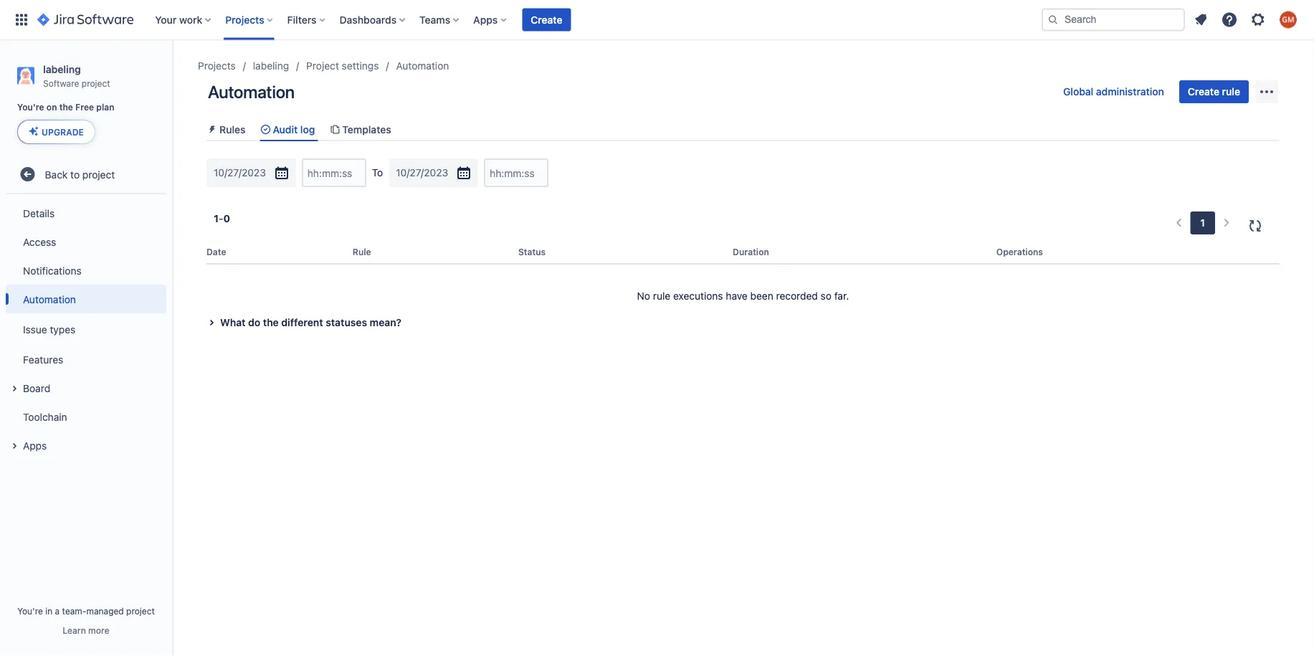 Task type: describe. For each thing, give the bounding box(es) containing it.
filters button
[[283, 8, 331, 31]]

automation for project settings
[[396, 60, 449, 72]]

upgrade
[[42, 127, 84, 137]]

expand image for board
[[6, 380, 23, 397]]

features
[[23, 353, 63, 365]]

teams
[[420, 14, 450, 25]]

to
[[70, 168, 80, 180]]

team-
[[62, 606, 86, 616]]

operations
[[996, 247, 1043, 257]]

more
[[88, 625, 109, 635]]

what do the different statuses mean?
[[220, 317, 402, 329]]

rules
[[219, 123, 246, 135]]

toolchain link
[[6, 402, 166, 431]]

refresh log image
[[1247, 217, 1264, 235]]

what do the different statuses mean? button
[[203, 314, 1280, 331]]

primary element
[[9, 0, 1042, 40]]

details
[[23, 207, 55, 219]]

create rule button
[[1179, 80, 1249, 103]]

do
[[248, 317, 260, 329]]

Search field
[[1042, 8, 1185, 31]]

settings
[[342, 60, 379, 72]]

to
[[372, 167, 383, 179]]

in
[[45, 606, 53, 616]]

the for different
[[263, 317, 279, 329]]

so
[[821, 290, 832, 302]]

1 hh:mm:ss field from the left
[[303, 160, 365, 186]]

automation link for project settings
[[396, 57, 449, 75]]

a
[[55, 606, 60, 616]]

banner containing your work
[[0, 0, 1314, 40]]

software
[[43, 78, 79, 88]]

toolchain
[[23, 411, 67, 423]]

free
[[75, 102, 94, 112]]

learn more button
[[63, 625, 109, 636]]

1 - 0
[[214, 213, 230, 225]]

expand image
[[203, 314, 220, 331]]

labeling for labeling
[[253, 60, 289, 72]]

learn more
[[63, 625, 109, 635]]

rules image
[[206, 124, 218, 135]]

audit
[[273, 123, 298, 135]]

apps inside popup button
[[473, 14, 498, 25]]

notifications
[[23, 264, 81, 276]]

project for back to project
[[82, 168, 115, 180]]

upgrade button
[[18, 121, 95, 144]]

issue types
[[23, 323, 75, 335]]

2 hh:mm:ss field from the left
[[486, 160, 547, 186]]

board
[[23, 382, 50, 394]]

1 for 1
[[1201, 217, 1205, 229]]

project for labeling software project
[[82, 78, 110, 88]]

tab list containing rules
[[201, 118, 1286, 141]]

0
[[223, 213, 230, 225]]

log
[[300, 123, 315, 135]]

details link
[[6, 199, 166, 227]]

status
[[518, 247, 546, 257]]

executions
[[673, 290, 723, 302]]

create button
[[522, 8, 571, 31]]

access
[[23, 236, 56, 248]]

teams button
[[415, 8, 465, 31]]

projects link
[[198, 57, 236, 75]]

you're in a team-managed project
[[17, 606, 155, 616]]

create rule
[[1188, 86, 1240, 98]]

1 for 1 - 0
[[214, 213, 219, 225]]

back
[[45, 168, 68, 180]]

your work
[[155, 14, 202, 25]]

what
[[220, 317, 246, 329]]

no rule executions have been recorded so far.
[[637, 290, 849, 302]]

templates
[[342, 123, 391, 135]]

administration
[[1096, 86, 1164, 98]]

filters
[[287, 14, 317, 25]]

plan
[[96, 102, 114, 112]]

learn
[[63, 625, 86, 635]]

project
[[306, 60, 339, 72]]

back to project link
[[6, 160, 166, 189]]

managed
[[86, 606, 124, 616]]

board button
[[6, 374, 166, 402]]

audit log
[[273, 123, 315, 135]]

1 horizontal spatial automation
[[208, 82, 295, 102]]



Task type: locate. For each thing, give the bounding box(es) containing it.
1 horizontal spatial automation link
[[396, 57, 449, 75]]

audit log image
[[260, 124, 271, 135]]

2 you're from the top
[[17, 606, 43, 616]]

0 vertical spatial projects
[[225, 14, 264, 25]]

search image
[[1048, 14, 1059, 25]]

expand image inside apps button
[[6, 438, 23, 455]]

global administration
[[1063, 86, 1164, 98]]

apps button
[[6, 431, 166, 460]]

1 vertical spatial rule
[[653, 290, 671, 302]]

projects for projects dropdown button
[[225, 14, 264, 25]]

0 horizontal spatial hh:mm:ss field
[[303, 160, 365, 186]]

dashboards
[[340, 14, 397, 25]]

global administration link
[[1055, 80, 1173, 103]]

expand image for apps
[[6, 438, 23, 455]]

project
[[82, 78, 110, 88], [82, 168, 115, 180], [126, 606, 155, 616]]

1 horizontal spatial labeling
[[253, 60, 289, 72]]

your work button
[[151, 8, 217, 31]]

1
[[214, 213, 219, 225], [1201, 217, 1205, 229]]

templates image
[[329, 124, 341, 135]]

labeling inside labeling software project
[[43, 63, 81, 75]]

automation link for notifications
[[6, 285, 166, 313]]

10/27/2023
[[214, 167, 266, 179], [396, 167, 448, 179]]

projects inside projects dropdown button
[[225, 14, 264, 25]]

you're for you're in a team-managed project
[[17, 606, 43, 616]]

rule inside button
[[1222, 86, 1240, 98]]

0 horizontal spatial create
[[531, 14, 562, 25]]

create left actions "image"
[[1188, 86, 1220, 98]]

1 left 0
[[214, 213, 219, 225]]

mean?
[[370, 317, 402, 329]]

0 vertical spatial the
[[59, 102, 73, 112]]

project inside labeling software project
[[82, 78, 110, 88]]

help image
[[1221, 11, 1238, 28]]

project up plan
[[82, 78, 110, 88]]

projects button
[[221, 8, 279, 31]]

projects for projects link
[[198, 60, 236, 72]]

0 vertical spatial you're
[[17, 102, 44, 112]]

actions image
[[1258, 83, 1276, 100]]

you're
[[17, 102, 44, 112], [17, 606, 43, 616]]

1 expand image from the top
[[6, 380, 23, 397]]

automation link down teams
[[396, 57, 449, 75]]

1 vertical spatial the
[[263, 317, 279, 329]]

automation link up types
[[6, 285, 166, 313]]

types
[[50, 323, 75, 335]]

your profile and settings image
[[1280, 11, 1297, 28]]

10/27/2023 down rules
[[214, 167, 266, 179]]

the for free
[[59, 102, 73, 112]]

the
[[59, 102, 73, 112], [263, 317, 279, 329]]

project right managed
[[126, 606, 155, 616]]

create right apps popup button
[[531, 14, 562, 25]]

apps right teams "popup button" at top
[[473, 14, 498, 25]]

0 horizontal spatial rule
[[653, 290, 671, 302]]

1 vertical spatial expand image
[[6, 438, 23, 455]]

1 you're from the top
[[17, 102, 44, 112]]

no
[[637, 290, 650, 302]]

you're left in
[[17, 606, 43, 616]]

far.
[[834, 290, 849, 302]]

1 vertical spatial you're
[[17, 606, 43, 616]]

automation down notifications
[[23, 293, 76, 305]]

-
[[219, 213, 223, 225]]

labeling up software
[[43, 63, 81, 75]]

1 horizontal spatial create
[[1188, 86, 1220, 98]]

rule left actions "image"
[[1222, 86, 1240, 98]]

2 vertical spatial automation
[[23, 293, 76, 305]]

1 vertical spatial automation link
[[6, 285, 166, 313]]

jira software image
[[37, 11, 134, 28], [37, 11, 134, 28]]

0 horizontal spatial apps
[[23, 439, 47, 451]]

banner
[[0, 0, 1314, 40]]

0 vertical spatial project
[[82, 78, 110, 88]]

labeling link
[[253, 57, 289, 75]]

notifications image
[[1192, 11, 1210, 28]]

1 vertical spatial apps
[[23, 439, 47, 451]]

different
[[281, 317, 323, 329]]

group
[[6, 194, 166, 464]]

1 button
[[1191, 212, 1215, 235]]

labeling for labeling software project
[[43, 63, 81, 75]]

1 inside button
[[1201, 217, 1205, 229]]

you're for you're on the free plan
[[17, 102, 44, 112]]

0 horizontal spatial the
[[59, 102, 73, 112]]

rule
[[1222, 86, 1240, 98], [653, 290, 671, 302]]

the right the on
[[59, 102, 73, 112]]

automation down labeling link
[[208, 82, 295, 102]]

issue types link
[[6, 313, 166, 345]]

2 10/27/2023 from the left
[[396, 167, 448, 179]]

2 vertical spatial project
[[126, 606, 155, 616]]

date
[[206, 247, 226, 257]]

recorded
[[776, 290, 818, 302]]

1 horizontal spatial apps
[[473, 14, 498, 25]]

0 vertical spatial automation
[[396, 60, 449, 72]]

0 vertical spatial expand image
[[6, 380, 23, 397]]

1 vertical spatial automation
[[208, 82, 295, 102]]

project settings link
[[306, 57, 379, 75]]

2 expand image from the top
[[6, 438, 23, 455]]

create inside primary element
[[531, 14, 562, 25]]

0 vertical spatial create
[[531, 14, 562, 25]]

0 vertical spatial automation link
[[396, 57, 449, 75]]

work
[[179, 14, 202, 25]]

you're left the on
[[17, 102, 44, 112]]

been
[[750, 290, 773, 302]]

dashboards button
[[335, 8, 411, 31]]

issue
[[23, 323, 47, 335]]

rule right "no"
[[653, 290, 671, 302]]

group containing details
[[6, 194, 166, 464]]

1 horizontal spatial 1
[[1201, 217, 1205, 229]]

apps inside button
[[23, 439, 47, 451]]

create for create rule
[[1188, 86, 1220, 98]]

automation
[[396, 60, 449, 72], [208, 82, 295, 102], [23, 293, 76, 305]]

labeling
[[253, 60, 289, 72], [43, 63, 81, 75]]

labeling software project
[[43, 63, 110, 88]]

on
[[47, 102, 57, 112]]

projects up labeling link
[[225, 14, 264, 25]]

0 horizontal spatial labeling
[[43, 63, 81, 75]]

apps down toolchain
[[23, 439, 47, 451]]

expand image down toolchain
[[6, 438, 23, 455]]

0 vertical spatial apps
[[473, 14, 498, 25]]

pagination element
[[1168, 212, 1238, 235]]

rule for create
[[1222, 86, 1240, 98]]

you're on the free plan
[[17, 102, 114, 112]]

expand image
[[6, 380, 23, 397], [6, 438, 23, 455]]

0 horizontal spatial 10/27/2023
[[214, 167, 266, 179]]

statuses
[[326, 317, 367, 329]]

access link
[[6, 227, 166, 256]]

apps
[[473, 14, 498, 25], [23, 439, 47, 451]]

the inside dropdown button
[[263, 317, 279, 329]]

tab list
[[201, 118, 1286, 141]]

appswitcher icon image
[[13, 11, 30, 28]]

project settings
[[306, 60, 379, 72]]

create
[[531, 14, 562, 25], [1188, 86, 1220, 98]]

sidebar navigation image
[[156, 57, 188, 86]]

settings image
[[1250, 11, 1267, 28]]

projects
[[225, 14, 264, 25], [198, 60, 236, 72]]

hh:mm:ss field
[[303, 160, 365, 186], [486, 160, 547, 186]]

projects right sidebar navigation icon
[[198, 60, 236, 72]]

global
[[1063, 86, 1094, 98]]

expand image down features
[[6, 380, 23, 397]]

0 horizontal spatial automation link
[[6, 285, 166, 313]]

expand image inside board button
[[6, 380, 23, 397]]

notifications link
[[6, 256, 166, 285]]

automation for notifications
[[23, 293, 76, 305]]

rule
[[353, 247, 371, 257]]

back to project
[[45, 168, 115, 180]]

1 10/27/2023 from the left
[[214, 167, 266, 179]]

1 horizontal spatial 10/27/2023
[[396, 167, 448, 179]]

None text field
[[214, 166, 216, 180], [396, 166, 399, 180], [214, 166, 216, 180], [396, 166, 399, 180]]

features link
[[6, 345, 166, 374]]

automation down teams
[[396, 60, 449, 72]]

automation link
[[396, 57, 449, 75], [6, 285, 166, 313]]

create for create
[[531, 14, 562, 25]]

1 horizontal spatial hh:mm:ss field
[[486, 160, 547, 186]]

apps button
[[469, 8, 512, 31]]

1 horizontal spatial the
[[263, 317, 279, 329]]

your
[[155, 14, 177, 25]]

1 vertical spatial create
[[1188, 86, 1220, 98]]

0 vertical spatial rule
[[1222, 86, 1240, 98]]

have
[[726, 290, 748, 302]]

0 horizontal spatial 1
[[214, 213, 219, 225]]

duration
[[733, 247, 769, 257]]

labeling down projects dropdown button
[[253, 60, 289, 72]]

10/27/2023 right to in the top left of the page
[[396, 167, 448, 179]]

1 vertical spatial project
[[82, 168, 115, 180]]

1 left refresh log image
[[1201, 217, 1205, 229]]

1 horizontal spatial rule
[[1222, 86, 1240, 98]]

rule for no
[[653, 290, 671, 302]]

1 vertical spatial projects
[[198, 60, 236, 72]]

2 horizontal spatial automation
[[396, 60, 449, 72]]

project right to
[[82, 168, 115, 180]]

0 horizontal spatial automation
[[23, 293, 76, 305]]

the right 'do'
[[263, 317, 279, 329]]



Task type: vqa. For each thing, say whether or not it's contained in the screenshot.
Create A Page Popular Templates
no



